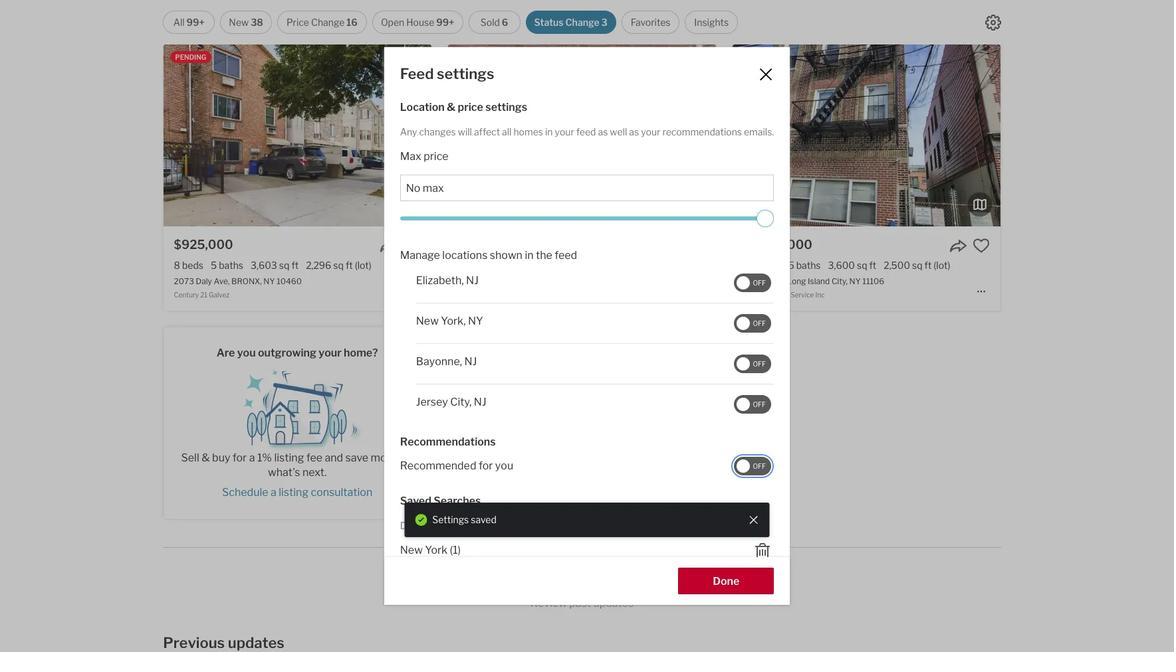 Task type: describe. For each thing, give the bounding box(es) containing it.
64th
[[484, 277, 502, 287]]

all 99+
[[173, 17, 204, 28]]

2 sq from the left
[[333, 260, 344, 271]]

previous
[[163, 635, 225, 652]]

review
[[531, 598, 567, 610]]

— for — baths
[[498, 260, 506, 271]]

daly
[[196, 277, 212, 287]]

3,600 sq ft
[[828, 260, 877, 271]]

99+ inside open house radio
[[436, 17, 454, 28]]

5 baths
[[211, 260, 243, 271]]

bronx,
[[231, 277, 262, 287]]

5 sq from the left
[[912, 260, 923, 271]]

locations
[[442, 249, 488, 262]]

Insights radio
[[685, 11, 738, 34]]

16
[[347, 17, 358, 28]]

emails.
[[744, 127, 774, 138]]

shown
[[490, 249, 523, 262]]

21
[[200, 291, 207, 299]]

11106
[[863, 277, 885, 287]]

deleting your saved search will also affect your emails and notifications.
[[400, 520, 709, 532]]

8 beds
[[174, 260, 203, 271]]

1 vertical spatial feed
[[555, 249, 577, 262]]

38
[[251, 17, 263, 28]]

67-
[[459, 277, 472, 287]]

1 vertical spatial you
[[495, 460, 513, 473]]

4.5
[[780, 260, 794, 271]]

ny right york,
[[468, 315, 483, 328]]

1 vertical spatial affect
[[555, 520, 581, 532]]

2 photo of 34-33 9 st, long island city, ny 11106 image from the left
[[733, 45, 1001, 227]]

baths for $925,000
[[219, 260, 243, 271]]

insights
[[694, 17, 729, 28]]

change for 16
[[311, 17, 345, 28]]

any changes will affect all homes in your feed as well as your recommendations emails.
[[400, 127, 774, 138]]

bayonne,
[[416, 355, 462, 368]]

price
[[287, 17, 309, 28]]

long
[[787, 277, 806, 287]]

save
[[345, 452, 368, 465]]

2 as from the left
[[629, 127, 639, 138]]

sold 6
[[481, 17, 508, 28]]

3 photo of 67-04 64th pl, ridgewood, ny 11385 image from the left
[[716, 45, 984, 227]]

2073
[[174, 277, 194, 287]]

searches
[[434, 495, 481, 508]]

ft for —
[[582, 260, 589, 271]]

3
[[601, 17, 608, 28]]

Max price input text field
[[406, 182, 768, 195]]

and inside sell & buy for a 1% listing fee and save more for what's next.
[[325, 452, 343, 465]]

your left emails
[[583, 520, 602, 532]]

price change 16
[[287, 17, 358, 28]]

2 (lot) from the left
[[591, 260, 607, 271]]

new 38
[[229, 17, 263, 28]]

any
[[400, 127, 417, 138]]

67-04 64th pl, ridgewood, ny 11385
[[459, 277, 597, 287]]

1 horizontal spatial in
[[545, 127, 553, 138]]

& for sell
[[202, 452, 210, 465]]

island
[[808, 277, 830, 287]]

11385
[[574, 277, 597, 287]]

ny left the 11385
[[561, 277, 572, 287]]

new york (1)
[[400, 545, 461, 557]]

nj for bayonne, nj
[[464, 355, 477, 368]]

saved inside section
[[471, 515, 497, 526]]

1 horizontal spatial price
[[458, 101, 483, 114]]

1 photo of 2073 daly ave, bronx, ny 10460 image from the left
[[0, 45, 163, 227]]

changes
[[419, 127, 456, 138]]

beds for 8 beds
[[182, 260, 203, 271]]

review past updates
[[531, 598, 634, 610]]

are
[[217, 347, 235, 360]]

search
[[488, 520, 517, 532]]

new york, ny
[[416, 315, 483, 328]]

0 horizontal spatial updates
[[228, 635, 284, 652]]

your right homes
[[555, 127, 574, 138]]

city, inside '34-33 9 st, long island city, ny 11106 one stop multi service inc'
[[832, 277, 848, 287]]

century
[[174, 291, 199, 299]]

manage
[[400, 249, 440, 262]]

1 as from the left
[[598, 127, 608, 138]]

5 ft from the left
[[925, 260, 932, 271]]

2,296
[[306, 260, 331, 271]]

deleting
[[400, 520, 437, 532]]

1%
[[257, 452, 272, 465]]

0 vertical spatial you
[[237, 347, 256, 360]]

inc
[[816, 291, 825, 299]]

pl,
[[504, 277, 513, 287]]

ridgewood,
[[515, 277, 559, 287]]

34-
[[744, 277, 757, 287]]

recommendations
[[663, 127, 742, 138]]

new for new york, ny
[[416, 315, 439, 328]]

previous updates
[[163, 635, 284, 652]]

1 2,500 sq ft (lot) from the left
[[541, 260, 607, 271]]

10460
[[277, 277, 302, 287]]

04
[[472, 277, 483, 287]]

outgrowing
[[258, 347, 316, 360]]

2 baths from the left
[[509, 260, 534, 271]]

settings
[[432, 515, 469, 526]]

homes
[[514, 127, 543, 138]]

status change 3
[[534, 17, 608, 28]]

open house 99+
[[381, 17, 454, 28]]

ny inside '34-33 9 st, long island city, ny 11106 one stop multi service inc'
[[849, 277, 861, 287]]

1 horizontal spatial for
[[399, 452, 413, 465]]

notifications.
[[653, 520, 709, 532]]

$925,000
[[174, 238, 233, 252]]

5
[[211, 260, 217, 271]]

st,
[[776, 277, 785, 287]]

1 vertical spatial and
[[634, 520, 651, 532]]

1 2,500 from the left
[[541, 260, 567, 271]]

service
[[791, 291, 814, 299]]

elizabeth,
[[416, 274, 464, 287]]

1 vertical spatial a
[[271, 487, 276, 499]]

baths for $1,850,000
[[796, 260, 821, 271]]



Task type: vqa. For each thing, say whether or not it's contained in the screenshot.


Task type: locate. For each thing, give the bounding box(es) containing it.
ft for 5 baths
[[292, 260, 299, 271]]

your
[[555, 127, 574, 138], [641, 127, 661, 138], [319, 347, 342, 360], [439, 520, 458, 532], [583, 520, 602, 532]]

saved
[[400, 495, 431, 508]]

1 vertical spatial settings
[[486, 101, 527, 114]]

max price
[[400, 150, 449, 163]]

new left 38
[[229, 17, 249, 28]]

saved searches
[[400, 495, 481, 508]]

listing down what's
[[279, 487, 309, 499]]

0 horizontal spatial favorite button image
[[403, 237, 421, 255]]

will left also
[[519, 520, 533, 532]]

new for new 38
[[229, 17, 249, 28]]

1 horizontal spatial you
[[495, 460, 513, 473]]

a down what's
[[271, 487, 276, 499]]

all
[[502, 127, 512, 138]]

more
[[371, 452, 397, 465]]

0 vertical spatial a
[[249, 452, 255, 465]]

sell & buy for a 1% listing fee and save more for what's next.
[[181, 452, 413, 479]]

ny
[[264, 277, 275, 287], [561, 277, 572, 287], [849, 277, 861, 287], [468, 315, 483, 328]]

—
[[459, 260, 467, 271], [498, 260, 506, 271]]

will down location & price settings
[[458, 127, 472, 138]]

you up search
[[495, 460, 513, 473]]

change inside radio
[[311, 17, 345, 28]]

all
[[173, 17, 185, 28]]

1 horizontal spatial 2,500 sq ft (lot)
[[884, 260, 950, 271]]

1 vertical spatial nj
[[464, 355, 477, 368]]

0 vertical spatial new
[[229, 17, 249, 28]]

in right homes
[[545, 127, 553, 138]]

$599,000
[[459, 238, 519, 252]]

— baths
[[498, 260, 534, 271]]

Favorites radio
[[622, 11, 680, 34]]

4.5 baths
[[780, 260, 821, 271]]

nj right bayonne,
[[464, 355, 477, 368]]

0 vertical spatial settings
[[437, 65, 494, 83]]

— up pl,
[[498, 260, 506, 271]]

listing inside sell & buy for a 1% listing fee and save more for what's next.
[[274, 452, 304, 465]]

new left york
[[400, 545, 423, 557]]

feed left well
[[576, 127, 596, 138]]

0 vertical spatial listing
[[274, 452, 304, 465]]

sell
[[181, 452, 199, 465]]

done
[[713, 576, 740, 588]]

as right well
[[629, 127, 639, 138]]

1 vertical spatial &
[[202, 452, 210, 465]]

0 horizontal spatial in
[[525, 249, 534, 262]]

0 horizontal spatial price
[[424, 150, 449, 163]]

affect right also
[[555, 520, 581, 532]]

& inside sell & buy for a 1% listing fee and save more for what's next.
[[202, 452, 210, 465]]

0 horizontal spatial beds
[[182, 260, 203, 271]]

0 horizontal spatial —
[[459, 260, 467, 271]]

pending
[[175, 53, 206, 61]]

2,500 sq ft (lot) up the 11385
[[541, 260, 607, 271]]

& right sell
[[202, 452, 210, 465]]

city, right jersey
[[450, 396, 472, 409]]

1 horizontal spatial baths
[[509, 260, 534, 271]]

option group containing all
[[163, 11, 738, 34]]

1 change from the left
[[311, 17, 345, 28]]

fee
[[306, 452, 323, 465]]

sq for 4.5 baths
[[857, 260, 867, 271]]

2 — from the left
[[498, 260, 506, 271]]

option group
[[163, 11, 738, 34]]

1 horizontal spatial —
[[498, 260, 506, 271]]

99+ right "house"
[[436, 17, 454, 28]]

1 vertical spatial updates
[[228, 635, 284, 652]]

99+ inside all option
[[187, 17, 204, 28]]

& for location
[[447, 101, 456, 114]]

change inside option
[[566, 17, 600, 28]]

what's
[[268, 467, 300, 479]]

1 photo of 34-33 9 st, long island city, ny 11106 image from the left
[[465, 45, 733, 227]]

sq up 11106
[[857, 260, 867, 271]]

feed settings
[[400, 65, 494, 83]]

ft for 4.5 baths
[[869, 260, 877, 271]]

All radio
[[163, 11, 215, 34]]

change left the 16 at left
[[311, 17, 345, 28]]

— for — beds
[[459, 260, 467, 271]]

will
[[458, 127, 472, 138], [519, 520, 533, 532]]

1 horizontal spatial affect
[[555, 520, 581, 532]]

multi
[[774, 291, 789, 299]]

schedule a listing consultation
[[222, 487, 373, 499]]

0 horizontal spatial 2,500 sq ft (lot)
[[541, 260, 607, 271]]

0 vertical spatial affect
[[474, 127, 500, 138]]

4 sq from the left
[[857, 260, 867, 271]]

0 horizontal spatial 99+
[[187, 17, 204, 28]]

baths right 5
[[219, 260, 243, 271]]

done button
[[678, 568, 774, 595]]

1 — from the left
[[459, 260, 467, 271]]

0 vertical spatial updates
[[593, 598, 634, 610]]

1 vertical spatial listing
[[279, 487, 309, 499]]

0 horizontal spatial change
[[311, 17, 345, 28]]

saved
[[471, 515, 497, 526], [460, 520, 486, 532]]

your down saved searches
[[439, 520, 458, 532]]

1 horizontal spatial and
[[634, 520, 651, 532]]

0 horizontal spatial as
[[598, 127, 608, 138]]

sq for —
[[569, 260, 580, 271]]

elizabeth, nj
[[416, 274, 479, 287]]

(lot) for $925,000
[[355, 260, 372, 271]]

a inside sell & buy for a 1% listing fee and save more for what's next.
[[249, 452, 255, 465]]

1 horizontal spatial a
[[271, 487, 276, 499]]

2 horizontal spatial for
[[479, 460, 493, 473]]

2 horizontal spatial baths
[[796, 260, 821, 271]]

consultation
[[311, 487, 373, 499]]

0 horizontal spatial you
[[237, 347, 256, 360]]

2,500
[[541, 260, 567, 271], [884, 260, 910, 271]]

33
[[757, 277, 767, 287]]

0 horizontal spatial city,
[[450, 396, 472, 409]]

1 baths from the left
[[219, 260, 243, 271]]

1 horizontal spatial city,
[[832, 277, 848, 287]]

(1)
[[450, 545, 461, 557]]

3 baths from the left
[[796, 260, 821, 271]]

0 vertical spatial will
[[458, 127, 472, 138]]

in left the
[[525, 249, 534, 262]]

a
[[249, 452, 255, 465], [271, 487, 276, 499]]

99+ right all
[[187, 17, 204, 28]]

favorite button image for $925,000
[[403, 237, 421, 255]]

1 vertical spatial price
[[424, 150, 449, 163]]

2,500 sq ft (lot) up 11106
[[884, 260, 950, 271]]

1 sq from the left
[[279, 260, 290, 271]]

affect left all
[[474, 127, 500, 138]]

one
[[744, 291, 756, 299]]

3 photo of 34-33 9 st, long island city, ny 11106 image from the left
[[1001, 45, 1174, 227]]

2 vertical spatial new
[[400, 545, 423, 557]]

favorite button image
[[403, 237, 421, 255], [973, 237, 990, 255]]

1 photo of 67-04 64th pl, ridgewood, ny 11385 image from the left
[[180, 45, 448, 227]]

favorite button checkbox
[[973, 237, 990, 255]]

photo of 34-33 9 st, long island city, ny 11106 image
[[465, 45, 733, 227], [733, 45, 1001, 227], [1001, 45, 1174, 227]]

price down feed settings
[[458, 101, 483, 114]]

1 horizontal spatial (lot)
[[591, 260, 607, 271]]

2 favorite button image from the left
[[973, 237, 990, 255]]

and right the fee
[[325, 452, 343, 465]]

ave,
[[214, 277, 230, 287]]

2 2,500 sq ft (lot) from the left
[[884, 260, 950, 271]]

sq up the 11385
[[569, 260, 580, 271]]

1 horizontal spatial will
[[519, 520, 533, 532]]

galvez
[[209, 291, 229, 299]]

0 vertical spatial city,
[[832, 277, 848, 287]]

updates right past
[[593, 598, 634, 610]]

baths up 67-04 64th pl, ridgewood, ny 11385 in the top of the page
[[509, 260, 534, 271]]

0 horizontal spatial and
[[325, 452, 343, 465]]

0 horizontal spatial will
[[458, 127, 472, 138]]

location & price settings
[[400, 101, 527, 114]]

1 beds from the left
[[182, 260, 203, 271]]

an image of a house image
[[231, 361, 364, 452]]

2,500 up 11106
[[884, 260, 910, 271]]

0 horizontal spatial &
[[202, 452, 210, 465]]

settings up location & price settings
[[437, 65, 494, 83]]

a left 1%
[[249, 452, 255, 465]]

nj
[[466, 274, 479, 287], [464, 355, 477, 368], [474, 396, 486, 409]]

settings saved section
[[404, 503, 770, 538]]

4 ft from the left
[[869, 260, 877, 271]]

Price Change radio
[[277, 11, 367, 34]]

2 photo of 67-04 64th pl, ridgewood, ny 11385 image from the left
[[448, 45, 716, 227]]

sq for 5 baths
[[279, 260, 290, 271]]

stop
[[758, 291, 772, 299]]

for right buy
[[233, 452, 247, 465]]

sold
[[481, 17, 500, 28]]

1 horizontal spatial &
[[447, 101, 456, 114]]

Open House radio
[[372, 11, 463, 34]]

new left york,
[[416, 315, 439, 328]]

your left home?
[[319, 347, 342, 360]]

you
[[237, 347, 256, 360], [495, 460, 513, 473]]

2 beds from the left
[[470, 260, 491, 271]]

9
[[769, 277, 774, 287]]

change
[[311, 17, 345, 28], [566, 17, 600, 28]]

New radio
[[220, 11, 272, 34]]

buy
[[212, 452, 230, 465]]

open
[[381, 17, 404, 28]]

Sold radio
[[469, 11, 520, 34]]

also
[[535, 520, 553, 532]]

2 horizontal spatial (lot)
[[934, 260, 950, 271]]

baths up island
[[796, 260, 821, 271]]

beds right 8
[[182, 260, 203, 271]]

favorite button checkbox
[[403, 237, 421, 255]]

0 vertical spatial nj
[[466, 274, 479, 287]]

0 horizontal spatial a
[[249, 452, 255, 465]]

recommended
[[400, 460, 476, 473]]

1 horizontal spatial beds
[[470, 260, 491, 271]]

1 horizontal spatial as
[[629, 127, 639, 138]]

ny inside 2073 daly ave, bronx, ny 10460 century 21 galvez
[[264, 277, 275, 287]]

— beds
[[459, 260, 491, 271]]

1 99+ from the left
[[187, 17, 204, 28]]

nj for elizabeth, nj
[[466, 274, 479, 287]]

york
[[425, 545, 448, 557]]

ny down 3,600 sq ft
[[849, 277, 861, 287]]

location
[[400, 101, 445, 114]]

your right well
[[641, 127, 661, 138]]

0 horizontal spatial baths
[[219, 260, 243, 271]]

price down changes
[[424, 150, 449, 163]]

well
[[610, 127, 627, 138]]

feed
[[400, 65, 434, 83]]

as
[[598, 127, 608, 138], [629, 127, 639, 138]]

updates right previous
[[228, 635, 284, 652]]

city,
[[832, 277, 848, 287], [450, 396, 472, 409]]

0 vertical spatial and
[[325, 452, 343, 465]]

nj down — beds
[[466, 274, 479, 287]]

beds up 04
[[470, 260, 491, 271]]

1 favorite button image from the left
[[403, 237, 421, 255]]

ny down 3,603
[[264, 277, 275, 287]]

1 horizontal spatial 99+
[[436, 17, 454, 28]]

(lot) for $1,850,000
[[934, 260, 950, 271]]

new for new york (1)
[[400, 545, 423, 557]]

and right emails
[[634, 520, 651, 532]]

as left well
[[598, 127, 608, 138]]

listing
[[274, 452, 304, 465], [279, 487, 309, 499]]

2 change from the left
[[566, 17, 600, 28]]

3,600
[[828, 260, 855, 271]]

1 vertical spatial city,
[[450, 396, 472, 409]]

0 horizontal spatial affect
[[474, 127, 500, 138]]

0 vertical spatial feed
[[576, 127, 596, 138]]

2 99+ from the left
[[436, 17, 454, 28]]

manage locations shown in the feed
[[400, 249, 577, 262]]

favorites
[[631, 17, 671, 28]]

change left the 3
[[566, 17, 600, 28]]

2,500 up the ridgewood,
[[541, 260, 567, 271]]

— up 67-
[[459, 260, 467, 271]]

1 horizontal spatial 2,500
[[884, 260, 910, 271]]

for right the more
[[399, 452, 413, 465]]

settings up all
[[486, 101, 527, 114]]

home?
[[344, 347, 378, 360]]

sq right 3,600 sq ft
[[912, 260, 923, 271]]

settings saved
[[432, 515, 497, 526]]

sq
[[279, 260, 290, 271], [333, 260, 344, 271], [569, 260, 580, 271], [857, 260, 867, 271], [912, 260, 923, 271]]

listing up what's
[[274, 452, 304, 465]]

1 vertical spatial will
[[519, 520, 533, 532]]

new inside option
[[229, 17, 249, 28]]

sq right 2,296
[[333, 260, 344, 271]]

2,296 sq ft (lot)
[[306, 260, 372, 271]]

1 horizontal spatial favorite button image
[[973, 237, 990, 255]]

for down recommendations
[[479, 460, 493, 473]]

bayonne, nj
[[416, 355, 477, 368]]

& up changes
[[447, 101, 456, 114]]

3 photo of 2073 daly ave, bronx, ny 10460 image from the left
[[431, 45, 699, 227]]

2 vertical spatial nj
[[474, 396, 486, 409]]

&
[[447, 101, 456, 114], [202, 452, 210, 465]]

0 vertical spatial in
[[545, 127, 553, 138]]

2 photo of 2073 daly ave, bronx, ny 10460 image from the left
[[163, 45, 431, 227]]

recommended for you
[[400, 460, 513, 473]]

1 horizontal spatial change
[[566, 17, 600, 28]]

photo of 67-04 64th pl, ridgewood, ny 11385 image
[[180, 45, 448, 227], [448, 45, 716, 227], [716, 45, 984, 227]]

3 sq from the left
[[569, 260, 580, 271]]

the
[[536, 249, 552, 262]]

2073 daly ave, bronx, ny 10460 century 21 galvez
[[174, 277, 302, 299]]

jersey
[[416, 396, 448, 409]]

Max price slider range field
[[400, 210, 774, 227]]

1 vertical spatial in
[[525, 249, 534, 262]]

beds for — beds
[[470, 260, 491, 271]]

sq up the 10460
[[279, 260, 290, 271]]

34-33 9 st, long island city, ny 11106 one stop multi service inc
[[744, 277, 885, 299]]

nj right jersey
[[474, 396, 486, 409]]

3 ft from the left
[[582, 260, 589, 271]]

1 vertical spatial new
[[416, 315, 439, 328]]

8
[[174, 260, 180, 271]]

0 horizontal spatial for
[[233, 452, 247, 465]]

1 horizontal spatial updates
[[593, 598, 634, 610]]

past
[[569, 598, 591, 610]]

Status Change radio
[[526, 11, 616, 34]]

feed right the
[[555, 249, 577, 262]]

photo of 2073 daly ave, bronx, ny 10460 image
[[0, 45, 163, 227], [163, 45, 431, 227], [431, 45, 699, 227]]

1 ft from the left
[[292, 260, 299, 271]]

change for 3
[[566, 17, 600, 28]]

1 (lot) from the left
[[355, 260, 372, 271]]

favorite button image for $1,850,000
[[973, 237, 990, 255]]

0 vertical spatial price
[[458, 101, 483, 114]]

2 ft from the left
[[346, 260, 353, 271]]

you right are
[[237, 347, 256, 360]]

0 vertical spatial &
[[447, 101, 456, 114]]

3 (lot) from the left
[[934, 260, 950, 271]]

0 horizontal spatial 2,500
[[541, 260, 567, 271]]

2 2,500 from the left
[[884, 260, 910, 271]]

0 horizontal spatial (lot)
[[355, 260, 372, 271]]

city, down 3,600
[[832, 277, 848, 287]]

jersey city, nj
[[416, 396, 486, 409]]

(lot)
[[355, 260, 372, 271], [591, 260, 607, 271], [934, 260, 950, 271]]



